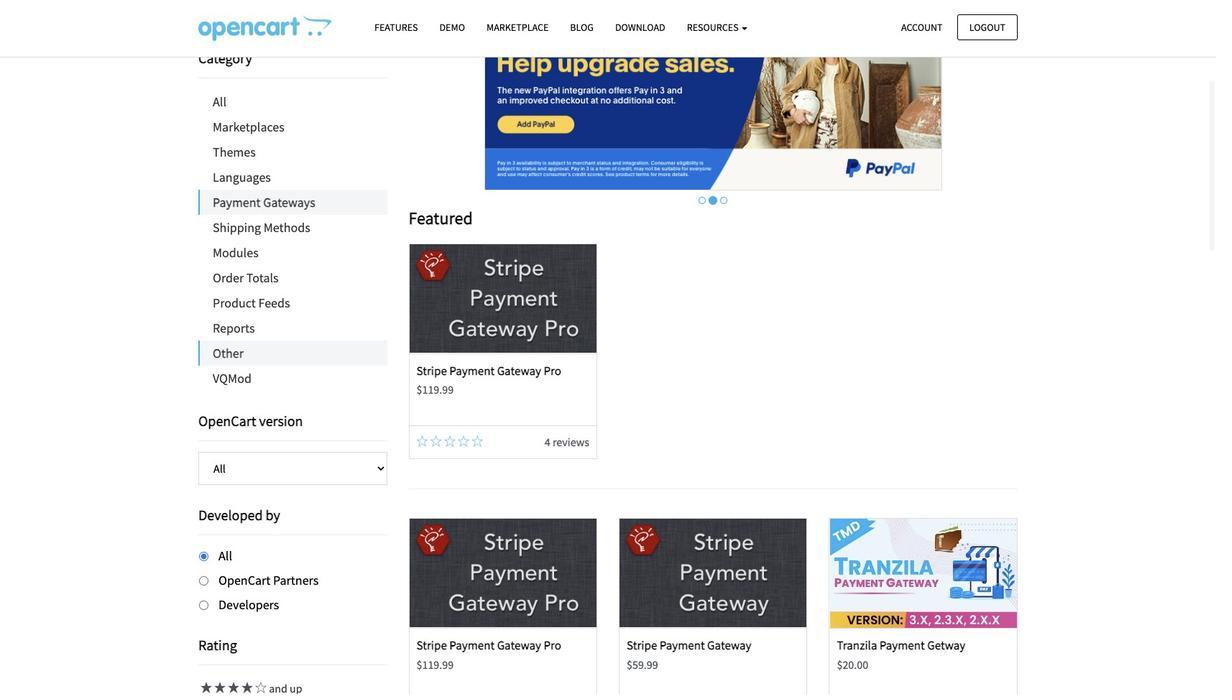 Task type: locate. For each thing, give the bounding box(es) containing it.
product feeds link
[[198, 290, 387, 316]]

opencart partners
[[219, 572, 319, 589]]

product
[[213, 295, 256, 311]]

resources link
[[676, 15, 759, 40]]

gateway for first stripe payment gateway pro link
[[497, 363, 541, 379]]

gateway for second stripe payment gateway pro link from the top of the page
[[497, 638, 541, 654]]

1 horizontal spatial star light o image
[[444, 436, 456, 447]]

all up marketplaces at the top left
[[213, 93, 226, 110]]

order
[[213, 270, 244, 286]]

gateway inside stripe payment gateway $59.99
[[707, 638, 752, 654]]

methods
[[264, 219, 310, 236]]

shipping methods
[[213, 219, 310, 236]]

star light o image
[[417, 436, 428, 447], [458, 436, 470, 447], [253, 683, 267, 694]]

tranzila payment getway link
[[837, 638, 966, 654]]

marketplaces
[[213, 119, 285, 135]]

payment for stripe payment gateway image
[[660, 638, 705, 654]]

paypal payment gateway image
[[484, 11, 942, 191]]

download
[[615, 21, 665, 34]]

account link
[[889, 14, 955, 40]]

4 reviews
[[545, 435, 589, 449]]

tranzila payment getway image
[[830, 519, 1017, 629]]

0 vertical spatial stripe payment gateway pro $119.99
[[417, 363, 561, 397]]

stripe for second stripe payment gateway pro link from the top of the page
[[417, 638, 447, 654]]

1 $119.99 from the top
[[417, 382, 454, 397]]

stripe payment gateway link
[[627, 638, 752, 654]]

developers
[[219, 596, 279, 613]]

2 stripe payment gateway pro $119.99 from the top
[[417, 638, 561, 672]]

demo
[[440, 21, 465, 34]]

opencart for opencart version
[[198, 412, 256, 430]]

all link
[[198, 89, 387, 114]]

1 stripe payment gateway pro link from the top
[[417, 363, 561, 379]]

1 pro from the top
[[544, 363, 561, 379]]

1 vertical spatial opencart
[[219, 572, 271, 589]]

0 vertical spatial stripe payment gateway pro link
[[417, 363, 561, 379]]

order totals link
[[198, 265, 387, 290]]

None radio
[[199, 576, 208, 586]]

gateway
[[497, 363, 541, 379], [497, 638, 541, 654], [707, 638, 752, 654]]

1 stripe payment gateway pro $119.99 from the top
[[417, 363, 561, 397]]

stripe payment gateway pro image
[[410, 244, 596, 354], [410, 519, 596, 629]]

3 star light image from the left
[[239, 683, 253, 694]]

getway
[[928, 638, 966, 654]]

payment gateways link
[[200, 190, 387, 215]]

0 vertical spatial stripe payment gateway pro image
[[410, 244, 596, 354]]

stripe payment gateway pro $119.99
[[417, 363, 561, 397], [417, 638, 561, 672]]

feeds
[[258, 295, 290, 311]]

shipping
[[213, 219, 261, 236]]

order totals
[[213, 270, 279, 286]]

star light o image
[[430, 436, 442, 447], [444, 436, 456, 447], [472, 436, 483, 447]]

$119.99 for first stripe payment gateway pro link
[[417, 382, 454, 397]]

payment
[[213, 194, 261, 211], [449, 363, 495, 379], [449, 638, 495, 654], [660, 638, 705, 654], [880, 638, 925, 654]]

stripe payment gateway $59.99
[[627, 638, 752, 672]]

opencart
[[198, 412, 256, 430], [219, 572, 271, 589]]

reviews
[[553, 435, 589, 449]]

0 horizontal spatial star light o image
[[430, 436, 442, 447]]

stripe payment gateway pro link
[[417, 363, 561, 379], [417, 638, 561, 654]]

2 pro from the top
[[544, 638, 561, 654]]

themes link
[[198, 139, 387, 165]]

1 stripe payment gateway pro image from the top
[[410, 244, 596, 354]]

1 vertical spatial pro
[[544, 638, 561, 654]]

stripe
[[417, 363, 447, 379], [417, 638, 447, 654], [627, 638, 657, 654]]

opencart down vqmod
[[198, 412, 256, 430]]

2 $119.99 from the top
[[417, 658, 454, 672]]

gateway for stripe payment gateway link on the bottom
[[707, 638, 752, 654]]

shipping methods link
[[198, 215, 387, 240]]

all down the developed
[[219, 548, 232, 564]]

tranzila
[[837, 638, 877, 654]]

payment inside tranzila payment getway $20.00
[[880, 638, 925, 654]]

stripe payment gateway pro $119.99 for first stripe payment gateway pro link
[[417, 363, 561, 397]]

1 star light o image from the left
[[430, 436, 442, 447]]

opencart up developers at the left of page
[[219, 572, 271, 589]]

resources
[[687, 21, 741, 34]]

0 vertical spatial pro
[[544, 363, 561, 379]]

star light image
[[198, 683, 212, 694], [212, 683, 226, 694], [239, 683, 253, 694]]

payment inside stripe payment gateway $59.99
[[660, 638, 705, 654]]

1 vertical spatial stripe payment gateway pro $119.99
[[417, 638, 561, 672]]

stripe payment gateway pro image for second stripe payment gateway pro link from the top of the page
[[410, 519, 596, 629]]

marketplaces link
[[198, 114, 387, 139]]

other link
[[200, 341, 387, 366]]

1 vertical spatial all
[[219, 548, 232, 564]]

None radio
[[199, 552, 208, 561], [199, 601, 208, 610], [199, 552, 208, 561], [199, 601, 208, 610]]

reports
[[213, 320, 255, 336]]

payment for tranzila payment getway image
[[880, 638, 925, 654]]

logout link
[[957, 14, 1018, 40]]

2 horizontal spatial star light o image
[[472, 436, 483, 447]]

marketplace link
[[476, 15, 560, 40]]

pro for first stripe payment gateway pro link
[[544, 363, 561, 379]]

account
[[902, 20, 943, 33]]

1 vertical spatial stripe payment gateway pro image
[[410, 519, 596, 629]]

all
[[213, 93, 226, 110], [219, 548, 232, 564]]

0 vertical spatial $119.99
[[417, 382, 454, 397]]

vqmod link
[[198, 366, 387, 391]]

1 vertical spatial $119.99
[[417, 658, 454, 672]]

0 vertical spatial opencart
[[198, 412, 256, 430]]

$119.99
[[417, 382, 454, 397], [417, 658, 454, 672]]

by
[[266, 506, 280, 524]]

2 stripe payment gateway pro image from the top
[[410, 519, 596, 629]]

$20.00
[[837, 658, 869, 672]]

star light image
[[226, 683, 239, 694]]

1 vertical spatial stripe payment gateway pro link
[[417, 638, 561, 654]]

pro
[[544, 363, 561, 379], [544, 638, 561, 654]]

developed by
[[198, 506, 280, 524]]

stripe inside stripe payment gateway $59.99
[[627, 638, 657, 654]]



Task type: vqa. For each thing, say whether or not it's contained in the screenshot.


Task type: describe. For each thing, give the bounding box(es) containing it.
featured
[[409, 207, 473, 229]]

2 stripe payment gateway pro link from the top
[[417, 638, 561, 654]]

reports link
[[198, 316, 387, 341]]

$59.99
[[627, 658, 658, 672]]

logout
[[970, 20, 1006, 33]]

stripe payment gateway image
[[620, 519, 807, 629]]

payment gateways
[[213, 194, 315, 211]]

marketplace
[[487, 21, 549, 34]]

modules link
[[198, 240, 387, 265]]

payment for stripe payment gateway pro image related to second stripe payment gateway pro link from the top of the page
[[449, 638, 495, 654]]

stripe payment gateway pro image for first stripe payment gateway pro link
[[410, 244, 596, 354]]

3 star light o image from the left
[[472, 436, 483, 447]]

1 horizontal spatial star light o image
[[417, 436, 428, 447]]

2 horizontal spatial star light o image
[[458, 436, 470, 447]]

themes
[[213, 144, 256, 160]]

features
[[375, 21, 418, 34]]

totals
[[246, 270, 279, 286]]

other
[[213, 345, 244, 362]]

stripe for first stripe payment gateway pro link
[[417, 363, 447, 379]]

vqmod
[[213, 370, 252, 387]]

version
[[259, 412, 303, 430]]

rating
[[198, 637, 237, 654]]

category
[[198, 49, 252, 67]]

demo link
[[429, 15, 476, 40]]

0 horizontal spatial star light o image
[[253, 683, 267, 694]]

modules
[[213, 244, 259, 261]]

opencart version
[[198, 412, 303, 430]]

developed
[[198, 506, 263, 524]]

$119.99 for second stripe payment gateway pro link from the top of the page
[[417, 658, 454, 672]]

blog
[[570, 21, 594, 34]]

partners
[[273, 572, 319, 589]]

payment for stripe payment gateway pro image related to first stripe payment gateway pro link
[[449, 363, 495, 379]]

download link
[[605, 15, 676, 40]]

gateways
[[263, 194, 315, 211]]

languages
[[213, 169, 271, 185]]

pro for second stripe payment gateway pro link from the top of the page
[[544, 638, 561, 654]]

0 vertical spatial all
[[213, 93, 226, 110]]

blog link
[[560, 15, 605, 40]]

1 star light image from the left
[[198, 683, 212, 694]]

4
[[545, 435, 550, 449]]

features link
[[364, 15, 429, 40]]

languages link
[[198, 165, 387, 190]]

2 star light image from the left
[[212, 683, 226, 694]]

opencart for opencart partners
[[219, 572, 271, 589]]

opencart payment gateways image
[[198, 15, 331, 41]]

stripe payment gateway pro $119.99 for second stripe payment gateway pro link from the top of the page
[[417, 638, 561, 672]]

product feeds
[[213, 295, 290, 311]]

stripe for stripe payment gateway link on the bottom
[[627, 638, 657, 654]]

tranzila payment getway $20.00
[[837, 638, 966, 672]]

2 star light o image from the left
[[444, 436, 456, 447]]



